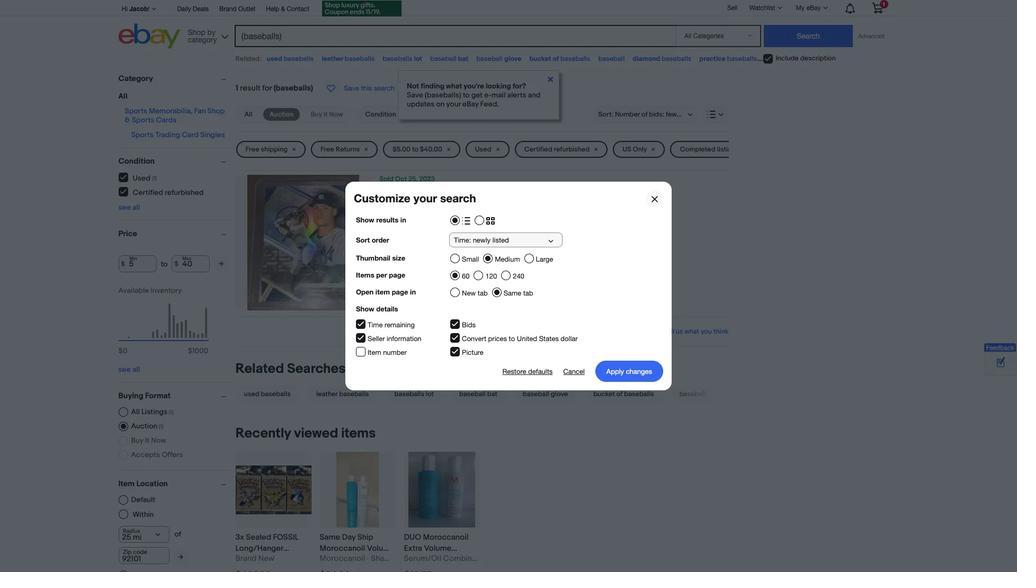 Task type: describe. For each thing, give the bounding box(es) containing it.
show results in
[[356, 216, 406, 224]]

baseball bat link
[[447, 386, 510, 403]]

baseball link for related searches
[[667, 386, 719, 403]]

listings
[[141, 407, 167, 416]]

listings
[[717, 145, 739, 154]]

items per page
[[356, 271, 405, 279]]

$5.00
[[393, 145, 411, 154]]

auction (1)
[[131, 422, 163, 431]]

1 vertical spatial items
[[341, 425, 376, 442]]

show for show details
[[356, 305, 374, 313]]

on
[[436, 100, 445, 109]]

bat inside baseball bat link
[[487, 390, 497, 398]]

1 horizontal spatial in
[[410, 288, 416, 296]]

sell inside account navigation
[[727, 4, 738, 11]]

show for show results in
[[356, 216, 374, 224]]

0 horizontal spatial it
[[145, 436, 149, 445]]

0 vertical spatial all
[[118, 92, 127, 101]]

0 horizontal spatial new
[[258, 554, 274, 564]]

see for price
[[118, 365, 131, 374]]

item for item location
[[118, 479, 135, 489]]

free down the all link
[[246, 145, 259, 154]]

your inside dialog
[[414, 192, 437, 205]]

sell one like this link
[[380, 287, 438, 297]]

duo moroccanoil extra volume shampoo and conditioner 2.4 heading
[[404, 532, 476, 572]]

Authenticity Guarantee text field
[[380, 264, 474, 275]]

tell us what you think
[[664, 327, 729, 336]]

completed listings link
[[670, 141, 757, 158]]

0 vertical spatial leather
[[322, 55, 343, 63]]

outlet
[[238, 5, 255, 13]]

(baseballs) inside not finding what you're looking for? save (baseballs) to get e-mail alerts and updates on your ebay feed.
[[425, 91, 461, 100]]

item location
[[118, 479, 168, 489]]

get the coupon image
[[322, 1, 402, 16]]

and inside not finding what you're looking for? save (baseballs) to get e-mail alerts and updates on your ebay feed.
[[528, 91, 540, 100]]

used for used
[[475, 145, 491, 154]]

think
[[714, 327, 729, 336]]

shampoo right the ·
[[371, 554, 406, 564]]

and inside duo moroccanoil extra volume shampoo and conditioner 2.4
[[440, 555, 454, 565]]

defaults
[[528, 367, 553, 375]]

2 horizontal spatial of
[[617, 390, 623, 398]]

search for customize your search
[[440, 192, 476, 205]]

0 vertical spatial in
[[400, 216, 406, 224]]

0 horizontal spatial refurbished
[[165, 188, 204, 197]]

used (1)
[[133, 173, 157, 182]]

customize
[[354, 192, 410, 205]]

same day ship moroccanoil volume shampoo and conditioner 8.5 fl oz duo image
[[336, 452, 379, 528]]

daily
[[177, 5, 191, 13]]

baseballs inside "link"
[[394, 390, 424, 398]]

same for same day ship moroccanoil volume shampoo and conditioner 8.5 fl
[[320, 532, 340, 543]]

completed listings
[[680, 145, 739, 154]]

within
[[133, 510, 154, 519]]

2021
[[380, 183, 398, 194]]

buying
[[118, 391, 143, 401]]

us
[[623, 145, 631, 154]]

0 horizontal spatial buy it now
[[131, 436, 166, 445]]

serum/oil
[[404, 554, 441, 564]]

your inside not finding what you're looking for? save (baseballs) to get e-mail alerts and updates on your ebay feed.
[[446, 100, 461, 109]]

bucket of baseballs link
[[581, 386, 667, 403]]

searches
[[287, 361, 346, 377]]

0 vertical spatial shipping
[[261, 145, 288, 154]]

 (1) Items text field
[[157, 423, 163, 430]]

default
[[131, 495, 155, 504]]

tab for same tab
[[523, 289, 533, 297]]

120
[[485, 272, 497, 280]]

(artset)
[[235, 566, 262, 572]]

advanced
[[858, 33, 884, 39]]

2021 topps gold label class 2 blue #43 aaron judge /99 heading
[[380, 183, 616, 194]]

$14.99
[[380, 216, 420, 232]]

category button
[[118, 74, 231, 84]]

authenticity
[[390, 264, 434, 274]]

moroccanoil · shampoo
[[320, 554, 406, 564]]

tooltip containing not finding what you're looking for?
[[398, 70, 559, 120]]

us only
[[623, 145, 647, 154]]

0 vertical spatial leather baseballs
[[322, 55, 375, 63]]

none submit inside banner
[[764, 25, 853, 47]]

sold  oct 25, 2023 2021 topps gold label class 2 blue #43 aaron judge /99 pre-owned
[[380, 175, 616, 207]]

sports memorabilia, fan shop & sports cards
[[125, 106, 225, 124]]

class
[[475, 183, 498, 194]]

0 vertical spatial baseball bat
[[430, 55, 468, 63]]

auction for auction (1)
[[131, 422, 157, 431]]

& inside account navigation
[[281, 5, 285, 13]]

1 vertical spatial leather baseballs
[[316, 390, 369, 398]]

$ up inventory in the left of the page
[[175, 260, 178, 268]]

3x sealed fossil long/hanger booster packs (artset) wotc original pokemon cards image
[[235, 465, 311, 514]]

free returns
[[320, 145, 360, 154]]

1 horizontal spatial of
[[553, 55, 559, 63]]

0 horizontal spatial bucket
[[529, 55, 551, 63]]

(1) for used
[[152, 175, 157, 181]]

apply within filter image
[[178, 554, 183, 560]]

0 horizontal spatial certified refurbished link
[[118, 187, 204, 197]]

·
[[367, 554, 369, 564]]

apply changes button
[[595, 361, 663, 382]]

gold
[[428, 183, 448, 194]]

brand outlet link
[[219, 4, 255, 15]]

0 vertical spatial certified refurbished link
[[515, 141, 608, 158]]

1 vertical spatial bucket of baseballs
[[593, 390, 654, 398]]

long/hanger
[[235, 544, 283, 554]]

conditioner inside duo moroccanoil extra volume shampoo and conditioner 2.4
[[404, 566, 447, 572]]

sort
[[356, 236, 370, 244]]

0 horizontal spatial certified refurbished
[[133, 188, 204, 197]]

order
[[372, 236, 389, 244]]

3x
[[235, 532, 244, 543]]

1 horizontal spatial buy
[[311, 110, 322, 119]]

looking
[[486, 82, 511, 91]]

1 vertical spatial certified
[[133, 188, 163, 197]]

free returns link
[[311, 141, 378, 158]]

apply changes
[[606, 367, 652, 375]]

8.5
[[365, 566, 376, 572]]

search for save this search
[[374, 84, 394, 92]]

medium
[[495, 255, 520, 263]]

auction for auction
[[269, 110, 294, 119]]

my
[[796, 4, 805, 12]]

1 horizontal spatial bucket
[[593, 390, 615, 398]]

memorabilia,
[[149, 106, 193, 115]]

buying format
[[118, 391, 171, 401]]

aaron
[[546, 183, 570, 194]]

cards
[[156, 115, 176, 124]]

1 vertical spatial used
[[244, 390, 259, 398]]

serum/oil combination
[[404, 554, 490, 564]]

size
[[392, 254, 405, 262]]

format
[[145, 391, 171, 401]]

0 vertical spatial lot
[[414, 55, 422, 63]]

day
[[342, 532, 356, 543]]

1000
[[192, 346, 208, 355]]

oct
[[395, 175, 407, 183]]

1 horizontal spatial now
[[329, 110, 343, 119]]

1 vertical spatial leather
[[316, 390, 338, 398]]

baseball bat inside baseball bat link
[[459, 390, 497, 398]]

Auction selected text field
[[269, 110, 294, 119]]

0 horizontal spatial baseball glove
[[476, 55, 522, 63]]

accepts offers
[[131, 450, 183, 459]]

0 horizontal spatial (baseballs)
[[274, 83, 313, 93]]

pre-
[[380, 197, 395, 207]]

sports for sports memorabilia, fan shop & sports cards
[[125, 106, 147, 115]]

duo moroccanoil extra volume shampoo and conditioner 2.4 oz fine to medium hair image
[[409, 452, 475, 528]]

sports memorabilia, fan shop & sports cards link
[[125, 106, 225, 124]]

25,
[[408, 175, 418, 183]]

1 horizontal spatial it
[[323, 110, 328, 119]]

0 vertical spatial used baseballs
[[267, 55, 314, 63]]

practice baseballs
[[699, 55, 757, 63]]

used for used (1)
[[133, 173, 150, 182]]

1 result for (baseballs)
[[235, 83, 313, 93]]

1 vertical spatial buy
[[131, 436, 143, 445]]

see all for condition
[[118, 203, 140, 212]]

same day ship moroccanoil volume shampoo and conditioner 8.5 fl link
[[320, 532, 395, 572]]

recently
[[235, 425, 291, 442]]

daily deals link
[[177, 4, 209, 15]]

0 horizontal spatial bucket of baseballs
[[529, 55, 590, 63]]

inventory
[[151, 286, 182, 295]]

1 horizontal spatial all
[[131, 407, 140, 416]]

related:
[[235, 55, 261, 63]]

1 vertical spatial used baseballs
[[244, 390, 291, 398]]

prices
[[488, 335, 507, 343]]

brand for brand outlet
[[219, 5, 236, 13]]

item number
[[368, 349, 407, 356]]

contact
[[287, 5, 309, 13]]

same day ship moroccanoil volume shampoo and conditioner 8.5 fl heading
[[320, 532, 394, 572]]

1 vertical spatial baseball glove
[[523, 390, 568, 398]]

and
[[356, 555, 371, 565]]

(1) for auction
[[159, 423, 163, 430]]

similar
[[399, 276, 422, 286]]

viewed
[[294, 425, 338, 442]]

blue
[[507, 183, 525, 194]]

all for condition
[[132, 203, 140, 212]]



Task type: vqa. For each thing, say whether or not it's contained in the screenshot.
Ends
no



Task type: locate. For each thing, give the bounding box(es) containing it.
 (1) Items text field
[[167, 409, 173, 416]]

see all button down 0
[[118, 365, 140, 374]]

0 vertical spatial refurbished
[[554, 145, 590, 154]]

sell inside 1 bid free shipping free returns authenticity guarantee view similar active items sell one like this
[[380, 287, 393, 297]]

brand inside account navigation
[[219, 5, 236, 13]]

used baseballs down related
[[244, 390, 291, 398]]

0 horizontal spatial auction
[[131, 422, 157, 431]]

None submit
[[764, 25, 853, 47]]

offers
[[162, 450, 183, 459]]

bids
[[462, 321, 476, 329]]

this left not
[[361, 84, 372, 92]]

this inside 1 bid free shipping free returns authenticity guarantee view similar active items sell one like this
[[425, 287, 438, 297]]

1 for 1 result for (baseballs)
[[235, 83, 238, 93]]

leather down searches
[[316, 390, 338, 398]]

3x sealed fossil long/hanger booster packs (artset) w heading
[[235, 532, 299, 572]]

open item page in
[[356, 288, 416, 296]]

1 vertical spatial in
[[410, 288, 416, 296]]

same for same tab
[[504, 289, 521, 297]]

trading
[[155, 130, 180, 139]]

0 vertical spatial bucket of baseballs
[[529, 55, 590, 63]]

0 vertical spatial what
[[446, 82, 462, 91]]

baseball link for related:
[[598, 55, 625, 63]]

1 horizontal spatial (baseballs)
[[425, 91, 461, 100]]

3x sealed fossil long/hanger booster packs (artset) w link
[[235, 532, 311, 572]]

0 vertical spatial brand
[[219, 5, 236, 13]]

0 vertical spatial 1
[[235, 83, 238, 93]]

see all button up the price
[[118, 203, 140, 212]]

1 inside 1 bid free shipping free returns authenticity guarantee view similar active items sell one like this
[[380, 231, 382, 241]]

shampoo
[[371, 554, 406, 564], [320, 555, 354, 565], [404, 555, 439, 565]]

1 vertical spatial same
[[320, 532, 340, 543]]

what for you're
[[446, 82, 462, 91]]

advanced link
[[853, 25, 890, 47]]

0 vertical spatial bat
[[458, 55, 468, 63]]

1 horizontal spatial refurbished
[[554, 145, 590, 154]]

1 vertical spatial see all button
[[118, 365, 140, 374]]

my ebay
[[796, 4, 821, 12]]

0 horizontal spatial &
[[125, 115, 130, 124]]

2023
[[419, 175, 435, 183]]

0 vertical spatial sell
[[727, 4, 738, 11]]

topps
[[400, 183, 426, 194]]

(1) down listings
[[159, 423, 163, 430]]

tab
[[478, 289, 488, 297], [523, 289, 533, 297]]

same inside "same day ship moroccanoil volume shampoo and conditioner 8.5 fl"
[[320, 532, 340, 543]]

united
[[517, 335, 537, 343]]

conditioner inside "same day ship moroccanoil volume shampoo and conditioner 8.5 fl"
[[320, 566, 363, 572]]

brand left outlet
[[219, 5, 236, 13]]

1 horizontal spatial buy it now
[[311, 110, 343, 119]]

price button
[[118, 229, 231, 239]]

lot up not
[[414, 55, 422, 63]]

time
[[368, 321, 383, 329]]

banner
[[118, 0, 891, 51]]

sell
[[727, 4, 738, 11], [380, 287, 393, 297]]

not
[[407, 82, 419, 91]]

(1) inside all listings (1)
[[169, 409, 173, 416]]

shampoo inside duo moroccanoil extra volume shampoo and conditioner 2.4
[[404, 555, 439, 565]]

customize your search dialog
[[0, 0, 1017, 572]]

1 vertical spatial item
[[118, 479, 135, 489]]

account navigation
[[118, 0, 891, 18]]

1 vertical spatial it
[[145, 436, 149, 445]]

(1) inside auction (1)
[[159, 423, 163, 430]]

0 horizontal spatial lot
[[414, 55, 422, 63]]

1 vertical spatial brand
[[235, 554, 256, 564]]

1 tab from the left
[[478, 289, 488, 297]]

1 horizontal spatial baseball link
[[667, 386, 719, 403]]

1 horizontal spatial used
[[475, 145, 491, 154]]

lot inside "link"
[[426, 390, 434, 398]]

& left cards
[[125, 115, 130, 124]]

leather up save this search button
[[322, 55, 343, 63]]

0 horizontal spatial tab
[[478, 289, 488, 297]]

sell left watchlist
[[727, 4, 738, 11]]

page for item
[[392, 288, 408, 296]]

restore defaults
[[502, 367, 553, 375]]

your
[[446, 100, 461, 109], [414, 192, 437, 205]]

see all for price
[[118, 365, 140, 374]]

(1) down condition on the left
[[152, 175, 157, 181]]

2 see from the top
[[118, 365, 131, 374]]

related searches
[[235, 361, 346, 377]]

& inside sports memorabilia, fan shop & sports cards
[[125, 115, 130, 124]]

0 horizontal spatial same
[[320, 532, 340, 543]]

1 left result at the left
[[235, 83, 238, 93]]

all link
[[238, 108, 259, 121]]

1 vertical spatial all
[[244, 110, 253, 119]]

see up the price
[[118, 203, 131, 212]]

Minimum value $5 text field
[[118, 255, 157, 272]]

alerts
[[507, 91, 526, 100]]

description
[[800, 54, 836, 63]]

1 conditioner from the left
[[320, 566, 363, 572]]

& right help
[[281, 5, 285, 13]]

0 vertical spatial of
[[553, 55, 559, 63]]

1 volume from the left
[[367, 544, 394, 554]]

buy it now up free returns
[[311, 110, 343, 119]]

ebay down you're on the left
[[462, 100, 479, 109]]

baseballs lot inside "link"
[[394, 390, 434, 398]]

buy right auction selected text box
[[311, 110, 322, 119]]

bat
[[458, 55, 468, 63], [487, 390, 497, 398]]

ebay inside not finding what you're looking for? save (baseballs) to get e-mail alerts and updates on your ebay feed.
[[462, 100, 479, 109]]

0 horizontal spatial in
[[400, 216, 406, 224]]

0 vertical spatial (1)
[[152, 175, 157, 181]]

volume inside "same day ship moroccanoil volume shampoo and conditioner 8.5 fl"
[[367, 544, 394, 554]]

1 horizontal spatial save
[[407, 91, 423, 100]]

used baseballs up 1 result for (baseballs)
[[267, 55, 314, 63]]

in
[[400, 216, 406, 224], [410, 288, 416, 296]]

0 horizontal spatial item
[[118, 479, 135, 489]]

sports trading card singles
[[131, 130, 225, 139]]

1 horizontal spatial bat
[[487, 390, 497, 398]]

now down save this search button
[[329, 110, 343, 119]]

2 volume from the left
[[424, 544, 451, 554]]

sell down view
[[380, 287, 393, 297]]

used right related:
[[267, 55, 282, 63]]

2 show from the top
[[356, 305, 374, 313]]

0 horizontal spatial what
[[446, 82, 462, 91]]

graph of available inventory between $5.0 and $40.0 image
[[118, 286, 208, 361]]

sports for sports trading card singles
[[131, 130, 154, 139]]

ship
[[357, 532, 373, 543]]

baseballs lot down number on the bottom
[[394, 390, 434, 398]]

it up free returns
[[323, 110, 328, 119]]

tooltip
[[398, 70, 559, 120]]

1 vertical spatial bucket
[[593, 390, 615, 398]]

available inventory
[[118, 286, 182, 295]]

in right results
[[400, 216, 406, 224]]

0 vertical spatial used
[[267, 55, 282, 63]]

1 show from the top
[[356, 216, 374, 224]]

1 vertical spatial this
[[425, 287, 438, 297]]

what inside not finding what you're looking for? save (baseballs) to get e-mail alerts and updates on your ebay feed.
[[446, 82, 462, 91]]

volume inside duo moroccanoil extra volume shampoo and conditioner 2.4
[[424, 544, 451, 554]]

used baseballs link
[[235, 386, 304, 403]]

3x sealed fossil long/hanger booster packs (artset) w
[[235, 532, 299, 572]]

free left returns
[[320, 145, 334, 154]]

one
[[395, 287, 408, 297]]

1 vertical spatial now
[[151, 436, 166, 445]]

buy it now down auction (1)
[[131, 436, 166, 445]]

returns
[[397, 253, 423, 263]]

same left day
[[320, 532, 340, 543]]

diamond
[[633, 55, 660, 63]]

show down the open
[[356, 305, 374, 313]]

brand
[[219, 5, 236, 13], [235, 554, 256, 564]]

items right "viewed"
[[341, 425, 376, 442]]

baseball bat down picture
[[459, 390, 497, 398]]

new inside customize your search dialog
[[462, 289, 476, 297]]

buy it now inside buy it now link
[[311, 110, 343, 119]]

1 horizontal spatial &
[[281, 5, 285, 13]]

save up buy it now link
[[344, 84, 359, 92]]

0 horizontal spatial bat
[[458, 55, 468, 63]]

same day ship moroccanoil volume shampoo and conditioner 8.5 fl
[[320, 532, 394, 572]]

shipping inside 1 bid free shipping free returns authenticity guarantee view similar active items sell one like this
[[397, 242, 429, 252]]

0 horizontal spatial of
[[175, 530, 181, 539]]

all down category
[[118, 92, 127, 101]]

(1) right listings
[[169, 409, 173, 416]]

watchlist
[[749, 4, 775, 12]]

show
[[356, 216, 374, 224], [356, 305, 374, 313]]

0 vertical spatial buy it now
[[311, 110, 343, 119]]

1 horizontal spatial certified refurbished
[[524, 145, 590, 154]]

see for condition
[[118, 203, 131, 212]]

0 vertical spatial now
[[329, 110, 343, 119]]

2 tab from the left
[[523, 289, 533, 297]]

save inside save this search button
[[344, 84, 359, 92]]

what left you're on the left
[[446, 82, 462, 91]]

0 horizontal spatial sell
[[380, 287, 393, 297]]

same tab
[[504, 289, 533, 297]]

this down active
[[425, 287, 438, 297]]

1 left bid
[[380, 231, 382, 241]]

it
[[323, 110, 328, 119], [145, 436, 149, 445]]

1 vertical spatial search
[[440, 192, 476, 205]]

0 vertical spatial search
[[374, 84, 394, 92]]

1 horizontal spatial item
[[368, 349, 381, 356]]

2 horizontal spatial all
[[244, 110, 253, 119]]

baseball bat up finding
[[430, 55, 468, 63]]

2021 topps gold label class 2 blue #43 aaron judge /99 image
[[247, 175, 359, 310]]

what right us
[[685, 327, 699, 336]]

new tab
[[462, 289, 488, 297]]

1 horizontal spatial (1)
[[159, 423, 163, 430]]

moroccanoil inside duo moroccanoil extra volume shampoo and conditioner 2.4
[[423, 532, 469, 543]]

0 vertical spatial buy
[[311, 110, 322, 119]]

to right $5.00
[[412, 145, 418, 154]]

shipping up returns
[[397, 242, 429, 252]]

certified up #43
[[524, 145, 552, 154]]

0 vertical spatial see all button
[[118, 203, 140, 212]]

baseball glove
[[476, 55, 522, 63], [523, 390, 568, 398]]

cancel
[[563, 367, 585, 375]]

tab down 240
[[523, 289, 533, 297]]

now down (1) text field
[[151, 436, 166, 445]]

1 see from the top
[[118, 203, 131, 212]]

0 vertical spatial your
[[446, 100, 461, 109]]

shampoo down day
[[320, 555, 354, 565]]

1 horizontal spatial used
[[267, 55, 282, 63]]

1 vertical spatial bat
[[487, 390, 497, 398]]

all up buying
[[132, 365, 140, 374]]

page right per
[[389, 271, 405, 279]]

baseball glove down defaults
[[523, 390, 568, 398]]

0 vertical spatial baseballs lot
[[383, 55, 422, 63]]

item
[[368, 349, 381, 356], [118, 479, 135, 489]]

used inside 'link'
[[475, 145, 491, 154]]

item up default link
[[118, 479, 135, 489]]

1 vertical spatial and
[[440, 555, 454, 565]]

free up per
[[380, 253, 396, 263]]

conditioner down moroccanoil · shampoo
[[320, 566, 363, 572]]

accepts
[[131, 450, 160, 459]]

free down bid
[[380, 242, 396, 252]]

1 vertical spatial 1
[[380, 231, 382, 241]]

baseballs lot up not
[[383, 55, 422, 63]]

same down 240
[[504, 289, 521, 297]]

sort order
[[356, 236, 389, 244]]

0 vertical spatial it
[[323, 110, 328, 119]]

result
[[240, 83, 260, 93]]

certified refurbished link up "aaron"
[[515, 141, 608, 158]]

0 horizontal spatial all
[[118, 92, 127, 101]]

(1) inside used (1)
[[152, 175, 157, 181]]

shampoo down extra
[[404, 555, 439, 565]]

1 see all from the top
[[118, 203, 140, 212]]

brand for brand new
[[235, 554, 256, 564]]

ebay right my
[[806, 4, 821, 12]]

information
[[387, 335, 421, 343]]

search inside dialog
[[440, 192, 476, 205]]

not finding what you're looking for? save (baseballs) to get e-mail alerts and updates on your ebay feed.
[[407, 82, 540, 109]]

brand outlet
[[219, 5, 255, 13]]

save inside not finding what you're looking for? save (baseballs) to get e-mail alerts and updates on your ebay feed.
[[407, 91, 423, 100]]

0 horizontal spatial ebay
[[462, 100, 479, 109]]

0 vertical spatial glove
[[504, 55, 522, 63]]

certified refurbished link
[[515, 141, 608, 158], [118, 187, 204, 197]]

used up class
[[475, 145, 491, 154]]

item inside customize your search dialog
[[368, 349, 381, 356]]

tab for new tab
[[478, 289, 488, 297]]

show details
[[356, 305, 398, 313]]

1 horizontal spatial search
[[440, 192, 476, 205]]

convert prices to united states dollar
[[462, 335, 578, 343]]

1 horizontal spatial your
[[446, 100, 461, 109]]

0 horizontal spatial glove
[[504, 55, 522, 63]]

duo moroccanoil extra volume shampoo and conditioner 2.4 link
[[404, 532, 480, 572]]

glove up for?
[[504, 55, 522, 63]]

1 vertical spatial show
[[356, 305, 374, 313]]

None text field
[[118, 547, 169, 564]]

1 vertical spatial page
[[392, 288, 408, 296]]

item for item number
[[368, 349, 381, 356]]

2 all from the top
[[132, 365, 140, 374]]

1 vertical spatial used
[[133, 173, 150, 182]]

recently viewed items
[[235, 425, 376, 442]]

auction down 1 result for (baseballs)
[[269, 110, 294, 119]]

search inside button
[[374, 84, 394, 92]]

only
[[633, 145, 647, 154]]

refurbished up "aaron"
[[554, 145, 590, 154]]

$ up available
[[121, 260, 125, 268]]

Maximum value $40 text field
[[172, 255, 210, 272]]

tab down 120
[[478, 289, 488, 297]]

0 horizontal spatial your
[[414, 192, 437, 205]]

items down guarantee
[[448, 276, 468, 286]]

show up the sort
[[356, 216, 374, 224]]

(baseballs) right not
[[425, 91, 461, 100]]

to left get
[[463, 91, 470, 100]]

see down 0
[[118, 365, 131, 374]]

2 see all from the top
[[118, 365, 140, 374]]

0 vertical spatial and
[[528, 91, 540, 100]]

ebay inside account navigation
[[806, 4, 821, 12]]

all
[[118, 92, 127, 101], [244, 110, 253, 119], [131, 407, 140, 416]]

moroccanoil inside "same day ship moroccanoil volume shampoo and conditioner 8.5 fl"
[[320, 544, 365, 554]]

leather baseballs up save this search button
[[322, 55, 375, 63]]

sell link
[[722, 4, 742, 11]]

feedback
[[986, 344, 1014, 352]]

now
[[329, 110, 343, 119], [151, 436, 166, 445]]

see all button for price
[[118, 365, 140, 374]]

1 vertical spatial baseball bat
[[459, 390, 497, 398]]

item
[[375, 288, 390, 296]]

item down seller
[[368, 349, 381, 356]]

results
[[376, 216, 398, 224]]

1 see all button from the top
[[118, 203, 140, 212]]

60
[[462, 272, 470, 280]]

to right the prices
[[509, 335, 515, 343]]

0 horizontal spatial now
[[151, 436, 166, 445]]

in right one
[[410, 288, 416, 296]]

rawlings baseballs
[[765, 55, 822, 63]]

see all up the price
[[118, 203, 140, 212]]

used down condition on the left
[[133, 173, 150, 182]]

1 for 1 bid free shipping free returns authenticity guarantee view similar active items sell one like this
[[380, 231, 382, 241]]

and
[[528, 91, 540, 100], [440, 555, 454, 565]]

convert
[[462, 335, 486, 343]]

see all down 0
[[118, 365, 140, 374]]

conditioner down serum/oil
[[404, 566, 447, 572]]

1 vertical spatial baseball link
[[667, 386, 719, 403]]

leather baseballs down searches
[[316, 390, 369, 398]]

(baseballs) right for
[[274, 83, 313, 93]]

0 horizontal spatial this
[[361, 84, 372, 92]]

items inside 1 bid free shipping free returns authenticity guarantee view similar active items sell one like this
[[448, 276, 468, 286]]

auction down all listings (1)
[[131, 422, 157, 431]]

owned
[[395, 197, 421, 207]]

used down related
[[244, 390, 259, 398]]

page for per
[[389, 271, 405, 279]]

all for price
[[132, 365, 140, 374]]

1 horizontal spatial certified
[[524, 145, 552, 154]]

2 conditioner from the left
[[404, 566, 447, 572]]

what for you
[[685, 327, 699, 336]]

1 vertical spatial refurbished
[[165, 188, 204, 197]]

2 see all button from the top
[[118, 365, 140, 374]]

to inside not finding what you're looking for? save (baseballs) to get e-mail alerts and updates on your ebay feed.
[[463, 91, 470, 100]]

your down 2023
[[414, 192, 437, 205]]

view
[[380, 276, 397, 286]]

1 vertical spatial ebay
[[462, 100, 479, 109]]

used
[[475, 145, 491, 154], [133, 173, 150, 182]]

see
[[118, 203, 131, 212], [118, 365, 131, 374]]

refurbished down condition dropdown button
[[165, 188, 204, 197]]

certified refurbished up "aaron"
[[524, 145, 590, 154]]

0 horizontal spatial save
[[344, 84, 359, 92]]

restore
[[502, 367, 526, 375]]

to left maximum value $40 text box
[[161, 259, 168, 268]]

per
[[376, 271, 387, 279]]

your shopping cart contains 1 item image
[[871, 3, 883, 13]]

same inside customize your search dialog
[[504, 289, 521, 297]]

2 vertical spatial (1)
[[159, 423, 163, 430]]

glove down cancel button
[[551, 390, 568, 398]]

$ up buying
[[118, 346, 123, 355]]

thumbnail size
[[356, 254, 405, 262]]

$ up buying format dropdown button
[[188, 346, 192, 355]]

1 bid free shipping free returns authenticity guarantee view similar active items sell one like this
[[380, 231, 474, 297]]

all down buying
[[131, 407, 140, 416]]

1 all from the top
[[132, 203, 140, 212]]

1 horizontal spatial glove
[[551, 390, 568, 398]]

lot left baseball bat link
[[426, 390, 434, 398]]

it down auction (1)
[[145, 436, 149, 445]]

fan
[[194, 106, 206, 115]]

certified refurbished down used (1)
[[133, 188, 204, 197]]

0 vertical spatial certified
[[524, 145, 552, 154]]

to inside dialog
[[509, 335, 515, 343]]

buy up accepts at bottom left
[[131, 436, 143, 445]]

banner containing sell
[[118, 0, 891, 51]]

shampoo inside "same day ship moroccanoil volume shampoo and conditioner 8.5 fl"
[[320, 555, 354, 565]]

booster
[[235, 555, 264, 565]]

duo
[[404, 532, 421, 543]]

save left on
[[407, 91, 423, 100]]

baseball glove up looking at the top of page
[[476, 55, 522, 63]]

card
[[182, 130, 199, 139]]

0 vertical spatial baseball glove
[[476, 55, 522, 63]]

for
[[262, 83, 272, 93]]

this inside button
[[361, 84, 372, 92]]

see all button for condition
[[118, 203, 140, 212]]

1 horizontal spatial this
[[425, 287, 438, 297]]

1 horizontal spatial ebay
[[806, 4, 821, 12]]

your right on
[[446, 100, 461, 109]]

states
[[539, 335, 559, 343]]

0 horizontal spatial search
[[374, 84, 394, 92]]

certified down used (1)
[[133, 188, 163, 197]]

1 vertical spatial see
[[118, 365, 131, 374]]

brand up the (artset)
[[235, 554, 256, 564]]



